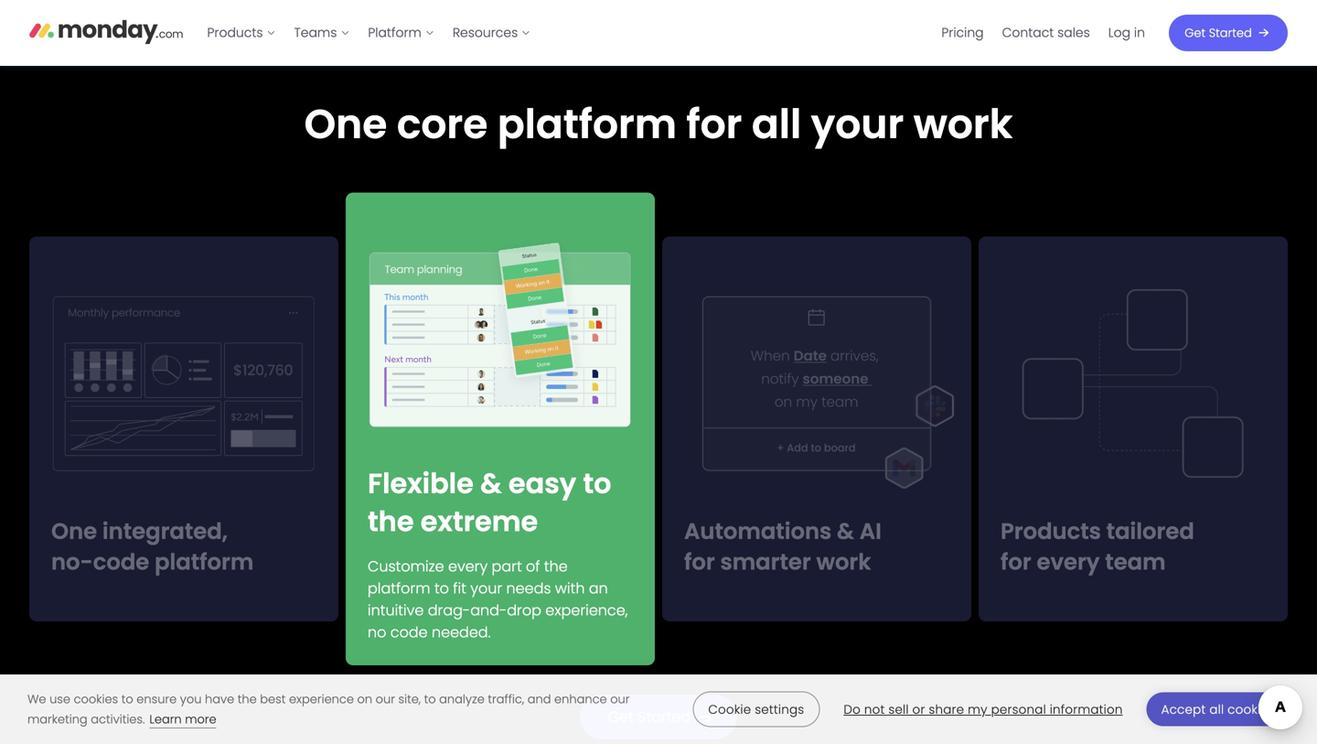 Task type: vqa. For each thing, say whether or not it's contained in the screenshot.
every
yes



Task type: locate. For each thing, give the bounding box(es) containing it.
every left team
[[1037, 546, 1100, 577]]

started
[[1210, 25, 1253, 41], [638, 706, 691, 727]]

1 horizontal spatial platform
[[368, 578, 431, 598]]

get started button
[[1170, 15, 1289, 51], [580, 695, 738, 739]]

get for get started button inside "main" element
[[1185, 25, 1206, 41]]

our
[[376, 691, 395, 707], [611, 691, 630, 707]]

1 vertical spatial work
[[817, 546, 872, 577]]

cookies up activities.
[[74, 691, 118, 707]]

&
[[481, 464, 502, 503], [837, 516, 855, 547]]

started right in
[[1210, 25, 1253, 41]]

platform
[[368, 24, 422, 42]]

1 horizontal spatial &
[[837, 516, 855, 547]]

our right on
[[376, 691, 395, 707]]

1 horizontal spatial code
[[391, 622, 428, 642]]

our right enhance
[[611, 691, 630, 707]]

learn more
[[150, 711, 217, 728]]

the inside customize every part of the platform to fit your needs with an intuitive drag-and-drop experience, no code needed.
[[544, 556, 568, 577]]

frame 1261163594 image
[[979, 259, 1289, 509]]

pricing link
[[933, 18, 994, 48]]

2 horizontal spatial platform
[[498, 96, 677, 153]]

& left ai
[[837, 516, 855, 547]]

log in
[[1109, 24, 1146, 42]]

to right easy
[[583, 464, 612, 503]]

code
[[93, 546, 149, 577], [391, 622, 428, 642]]

0 horizontal spatial your
[[471, 578, 503, 598]]

for inside products tailored for every team
[[1001, 546, 1032, 577]]

platform
[[498, 96, 677, 153], [155, 546, 254, 577], [368, 578, 431, 598]]

work
[[914, 96, 1013, 153], [817, 546, 872, 577]]

int 1 image
[[663, 259, 972, 509]]

your
[[811, 96, 904, 153], [471, 578, 503, 598]]

one inside one integrated, no-code platform
[[51, 516, 97, 547]]

1 list from the left
[[198, 0, 540, 66]]

1 horizontal spatial list
[[933, 0, 1155, 66]]

accept all cookies
[[1162, 701, 1276, 718]]

1 horizontal spatial started
[[1210, 25, 1253, 41]]

the inside flexible & easy to the extreme
[[368, 502, 414, 541]]

contact
[[1003, 24, 1055, 42]]

best
[[260, 691, 286, 707]]

0 vertical spatial get
[[1185, 25, 1206, 41]]

all
[[752, 96, 802, 153], [1210, 701, 1225, 718]]

traffic,
[[488, 691, 525, 707]]

the left best
[[238, 691, 257, 707]]

0 horizontal spatial &
[[481, 464, 502, 503]]

to inside customize every part of the platform to fit your needs with an intuitive drag-and-drop experience, no code needed.
[[435, 578, 449, 598]]

1 vertical spatial code
[[391, 622, 428, 642]]

1 horizontal spatial cookies
[[1228, 701, 1276, 718]]

1 vertical spatial get started button
[[580, 695, 738, 739]]

1 horizontal spatial get
[[1185, 25, 1206, 41]]

0 horizontal spatial get
[[608, 706, 634, 727]]

on
[[357, 691, 373, 707]]

1 horizontal spatial the
[[368, 502, 414, 541]]

team
[[1106, 546, 1166, 577]]

intuitive
[[368, 600, 424, 620]]

0 horizontal spatial products
[[207, 24, 263, 42]]

get right in
[[1185, 25, 1206, 41]]

1 horizontal spatial all
[[1210, 701, 1225, 718]]

1 vertical spatial started
[[638, 706, 691, 727]]

use
[[49, 691, 70, 707]]

& left easy
[[481, 464, 502, 503]]

0 vertical spatial work
[[914, 96, 1013, 153]]

drop
[[507, 600, 542, 620]]

2 horizontal spatial the
[[544, 556, 568, 577]]

products left teams
[[207, 24, 263, 42]]

integrated,
[[102, 516, 228, 547]]

0 vertical spatial the
[[368, 502, 414, 541]]

1 horizontal spatial our
[[611, 691, 630, 707]]

0 horizontal spatial platform
[[155, 546, 254, 577]]

work down pricing "link"
[[914, 96, 1013, 153]]

ai
[[860, 516, 882, 547]]

dialog
[[0, 674, 1318, 744]]

experience
[[289, 691, 354, 707]]

sell
[[889, 701, 909, 718]]

1 vertical spatial get started
[[608, 706, 691, 727]]

1 horizontal spatial get started
[[1185, 25, 1253, 41]]

get started right enhance
[[608, 706, 691, 727]]

cookies
[[74, 691, 118, 707], [1228, 701, 1276, 718]]

cookie
[[709, 701, 752, 718]]

do not sell or share my personal information
[[844, 701, 1123, 718]]

every up fit
[[448, 556, 488, 577]]

0 vertical spatial code
[[93, 546, 149, 577]]

cookies right accept
[[1228, 701, 1276, 718]]

1 horizontal spatial get started button
[[1170, 15, 1289, 51]]

enhance
[[555, 691, 607, 707]]

core
[[397, 96, 488, 153]]

0 vertical spatial all
[[752, 96, 802, 153]]

list
[[198, 0, 540, 66], [933, 0, 1155, 66]]

no-
[[51, 546, 93, 577]]

for inside automations & ai for smarter work
[[685, 546, 715, 577]]

1 vertical spatial get
[[608, 706, 634, 727]]

needed.
[[432, 622, 491, 642]]

1 vertical spatial all
[[1210, 701, 1225, 718]]

for
[[687, 96, 743, 153], [685, 546, 715, 577], [1001, 546, 1032, 577]]

contact sales link
[[994, 18, 1100, 48]]

get started for the leftmost get started button
[[608, 706, 691, 727]]

one
[[304, 96, 387, 153], [51, 516, 97, 547]]

1 vertical spatial platform
[[155, 546, 254, 577]]

experience,
[[546, 600, 628, 620]]

log
[[1109, 24, 1131, 42]]

the up customize
[[368, 502, 414, 541]]

1 vertical spatial products
[[1001, 516, 1102, 547]]

2 vertical spatial the
[[238, 691, 257, 707]]

1 horizontal spatial your
[[811, 96, 904, 153]]

products inside products tailored for every team
[[1001, 516, 1102, 547]]

0 vertical spatial &
[[481, 464, 502, 503]]

customize every part of the platform to fit your needs with an intuitive drag-and-drop experience, no code needed.
[[368, 556, 628, 642]]

to
[[583, 464, 612, 503], [435, 578, 449, 598], [121, 691, 133, 707], [424, 691, 436, 707]]

& for automations
[[837, 516, 855, 547]]

0 horizontal spatial work
[[817, 546, 872, 577]]

get for the leftmost get started button
[[608, 706, 634, 727]]

activities.
[[91, 711, 145, 728]]

the
[[368, 502, 414, 541], [544, 556, 568, 577], [238, 691, 257, 707]]

code inside customize every part of the platform to fit your needs with an intuitive drag-and-drop experience, no code needed.
[[391, 622, 428, 642]]

the right of
[[544, 556, 568, 577]]

0 horizontal spatial every
[[448, 556, 488, 577]]

products
[[207, 24, 263, 42], [1001, 516, 1102, 547]]

1 vertical spatial &
[[837, 516, 855, 547]]

or
[[913, 701, 926, 718]]

ensure
[[137, 691, 177, 707]]

products tailored for every team
[[1001, 516, 1195, 577]]

1 vertical spatial one
[[51, 516, 97, 547]]

products inside list
[[207, 24, 263, 42]]

smarter
[[721, 546, 811, 577]]

0 horizontal spatial one
[[51, 516, 97, 547]]

0 horizontal spatial cookies
[[74, 691, 118, 707]]

cookies inside button
[[1228, 701, 1276, 718]]

have
[[205, 691, 234, 707]]

to up activities.
[[121, 691, 133, 707]]

started inside "main" element
[[1210, 25, 1253, 41]]

do
[[844, 701, 861, 718]]

started for get started button inside "main" element
[[1210, 25, 1253, 41]]

one for one integrated, no-code platform
[[51, 516, 97, 547]]

get started right in
[[1185, 25, 1253, 41]]

1 horizontal spatial products
[[1001, 516, 1102, 547]]

get right enhance
[[608, 706, 634, 727]]

the inside "we use cookies to ensure you have the best experience on our site, to analyze traffic, and enhance our marketing activities."
[[238, 691, 257, 707]]

get started for get started button inside "main" element
[[1185, 25, 1253, 41]]

resources
[[453, 24, 518, 42]]

1 vertical spatial the
[[544, 556, 568, 577]]

flex 1 image
[[346, 215, 655, 465]]

learn
[[150, 711, 182, 728]]

0 horizontal spatial get started
[[608, 706, 691, 727]]

site,
[[399, 691, 421, 707]]

0 vertical spatial get started button
[[1170, 15, 1289, 51]]

to right site,
[[424, 691, 436, 707]]

get started button inside "main" element
[[1170, 15, 1289, 51]]

0 vertical spatial one
[[304, 96, 387, 153]]

extreme
[[421, 502, 538, 541]]

not
[[865, 701, 885, 718]]

code inside one integrated, no-code platform
[[93, 546, 149, 577]]

dialog containing cookie settings
[[0, 674, 1318, 744]]

0 vertical spatial get started
[[1185, 25, 1253, 41]]

marketing
[[27, 711, 88, 728]]

get
[[1185, 25, 1206, 41], [608, 706, 634, 727]]

0 vertical spatial started
[[1210, 25, 1253, 41]]

0 horizontal spatial our
[[376, 691, 395, 707]]

one integrated, no-code platform
[[51, 516, 254, 577]]

my
[[968, 701, 988, 718]]

started left cookie
[[638, 706, 691, 727]]

products left team
[[1001, 516, 1102, 547]]

every inside products tailored for every team
[[1037, 546, 1100, 577]]

cookies inside "we use cookies to ensure you have the best experience on our site, to analyze traffic, and enhance our marketing activities."
[[74, 691, 118, 707]]

0 horizontal spatial the
[[238, 691, 257, 707]]

to left fit
[[435, 578, 449, 598]]

0 vertical spatial products
[[207, 24, 263, 42]]

we
[[27, 691, 46, 707]]

& inside flexible & easy to the extreme
[[481, 464, 502, 503]]

0 horizontal spatial started
[[638, 706, 691, 727]]

& inside automations & ai for smarter work
[[837, 516, 855, 547]]

products up 1 image
[[979, 259, 1289, 509]]

cookies for use
[[74, 691, 118, 707]]

1 horizontal spatial every
[[1037, 546, 1100, 577]]

platform link
[[359, 18, 444, 48]]

0 horizontal spatial list
[[198, 0, 540, 66]]

get inside "main" element
[[1185, 25, 1206, 41]]

work right smarter
[[817, 546, 872, 577]]

for for all
[[687, 96, 743, 153]]

1 vertical spatial your
[[471, 578, 503, 598]]

2 list from the left
[[933, 0, 1155, 66]]

products link
[[198, 18, 285, 48]]

cookie settings
[[709, 701, 805, 718]]

int up 1 image
[[663, 259, 972, 509]]

monday.com logo image
[[29, 12, 183, 50]]

of
[[526, 556, 540, 577]]

with
[[555, 578, 585, 598]]

get started inside "main" element
[[1185, 25, 1253, 41]]

get started
[[1185, 25, 1253, 41], [608, 706, 691, 727]]

0 horizontal spatial code
[[93, 546, 149, 577]]

2 vertical spatial platform
[[368, 578, 431, 598]]

in
[[1135, 24, 1146, 42]]

1 horizontal spatial one
[[304, 96, 387, 153]]



Task type: describe. For each thing, give the bounding box(es) containing it.
tailored
[[1107, 516, 1195, 547]]

log in link
[[1100, 18, 1155, 48]]

teams link
[[285, 18, 359, 48]]

easy
[[509, 464, 577, 503]]

do not sell or share my personal information button
[[829, 692, 1138, 726]]

one for one core platform for all your work
[[304, 96, 387, 153]]

to inside flexible & easy to the extreme
[[583, 464, 612, 503]]

accept all cookies button
[[1147, 692, 1290, 726]]

2 our from the left
[[611, 691, 630, 707]]

list containing pricing
[[933, 0, 1155, 66]]

all inside accept all cookies button
[[1210, 701, 1225, 718]]

the for flexible & easy to the extreme
[[368, 502, 414, 541]]

db image
[[553, 40, 765, 68]]

platform inside customize every part of the platform to fit your needs with an intuitive drag-and-drop experience, no code needed.
[[368, 578, 431, 598]]

analyze
[[439, 691, 485, 707]]

learn more link
[[150, 711, 217, 728]]

1 our from the left
[[376, 691, 395, 707]]

cookies for all
[[1228, 701, 1276, 718]]

teams
[[294, 24, 337, 42]]

accept
[[1162, 701, 1207, 718]]

flex up 1 image
[[346, 215, 655, 465]]

sales
[[1058, 24, 1091, 42]]

fit
[[453, 578, 467, 598]]

started for the leftmost get started button
[[638, 706, 691, 727]]

pricing
[[942, 24, 984, 42]]

more
[[185, 711, 217, 728]]

dash up 1 image
[[29, 259, 339, 509]]

personal
[[992, 701, 1047, 718]]

& for flexible
[[481, 464, 502, 503]]

automations & ai for smarter work
[[685, 516, 882, 577]]

an
[[589, 578, 608, 598]]

you
[[180, 691, 202, 707]]

resources link
[[444, 18, 540, 48]]

platform inside one integrated, no-code platform
[[155, 546, 254, 577]]

we use cookies to ensure you have the best experience on our site, to analyze traffic, and enhance our marketing activities.
[[27, 691, 630, 728]]

list containing products
[[198, 0, 540, 66]]

and-
[[471, 600, 507, 620]]

0 vertical spatial your
[[811, 96, 904, 153]]

your inside customize every part of the platform to fit your needs with an intuitive drag-and-drop experience, no code needed.
[[471, 578, 503, 598]]

part
[[492, 556, 522, 577]]

information
[[1050, 701, 1123, 718]]

one core platform for all your work
[[304, 96, 1013, 153]]

flexible
[[368, 464, 474, 503]]

needs
[[507, 578, 551, 598]]

for for smarter
[[685, 546, 715, 577]]

customize
[[368, 556, 444, 577]]

no
[[368, 622, 387, 642]]

share
[[929, 701, 965, 718]]

0 vertical spatial platform
[[498, 96, 677, 153]]

1 horizontal spatial work
[[914, 96, 1013, 153]]

main element
[[198, 0, 1289, 66]]

dash 1 image
[[29, 259, 339, 509]]

products for products
[[207, 24, 263, 42]]

cookie settings button
[[693, 691, 820, 727]]

products for products tailored for every team
[[1001, 516, 1102, 547]]

drag-
[[428, 600, 471, 620]]

every inside customize every part of the platform to fit your needs with an intuitive drag-and-drop experience, no code needed.
[[448, 556, 488, 577]]

the for customize every part of the platform to fit your needs with an intuitive drag-and-drop experience, no code needed.
[[544, 556, 568, 577]]

work inside automations & ai for smarter work
[[817, 546, 872, 577]]

flexible & easy to the extreme
[[368, 464, 612, 541]]

contact sales
[[1003, 24, 1091, 42]]

and
[[528, 691, 551, 707]]

0 horizontal spatial get started button
[[580, 695, 738, 739]]

automations
[[685, 516, 832, 547]]

settings
[[755, 701, 805, 718]]

0 horizontal spatial all
[[752, 96, 802, 153]]



